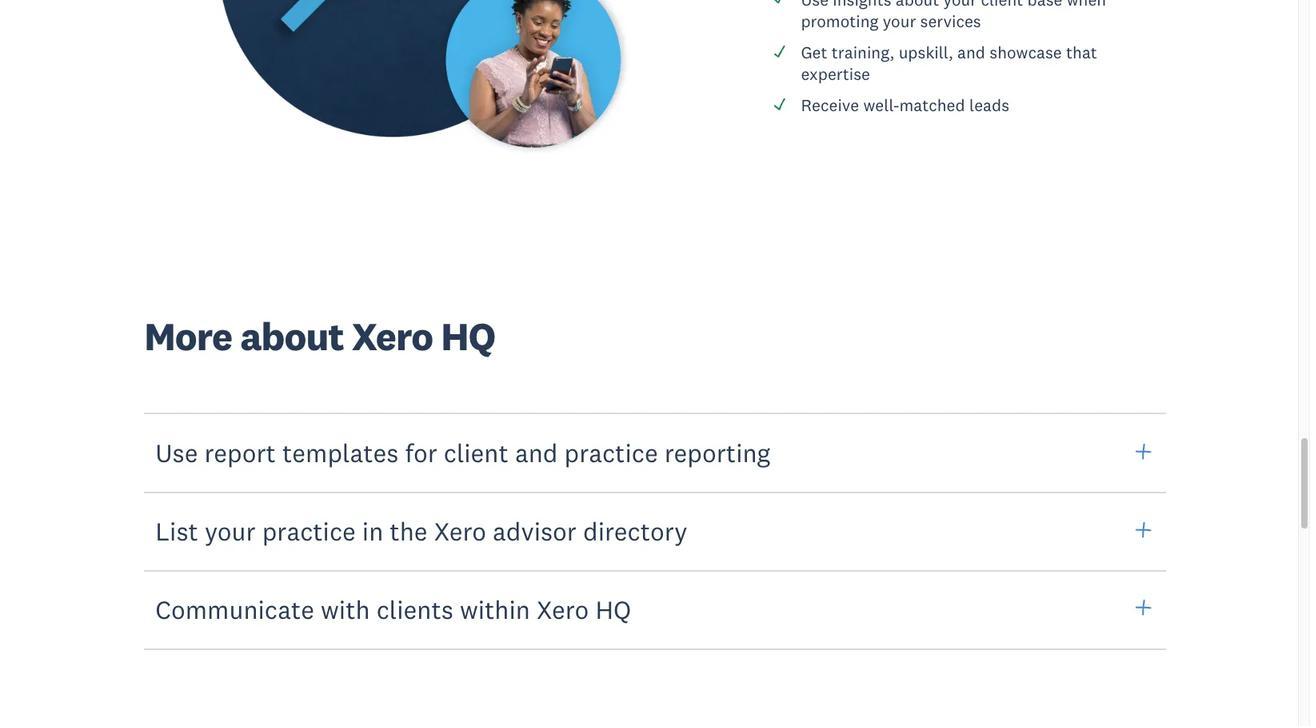 Task type: describe. For each thing, give the bounding box(es) containing it.
more
[[144, 312, 232, 361]]

receive well-matched leads
[[801, 95, 1010, 116]]

use report templates for client and practice reporting button
[[144, 413, 1166, 494]]

list your practice in the xero advisor directory
[[155, 515, 688, 547]]

included image for get training, upskill, and showcase that expertise
[[773, 44, 788, 58]]

expertise
[[801, 64, 870, 85]]

when
[[1067, 0, 1107, 10]]

clients
[[377, 594, 454, 626]]

use for use report templates for client and practice reporting
[[155, 437, 198, 469]]

insights
[[833, 0, 892, 10]]

list
[[155, 515, 198, 547]]

use insights about your client base when promoting your services
[[801, 0, 1107, 32]]

list your practice in the xero advisor directory button
[[144, 491, 1166, 572]]

about inside use insights about your client base when promoting your services
[[896, 0, 939, 10]]

upskill,
[[899, 42, 953, 63]]

get training, upskill, and showcase that expertise
[[801, 42, 1098, 85]]

0 horizontal spatial hq
[[441, 312, 495, 361]]

2 vertical spatial xero
[[537, 594, 589, 626]]

and inside get training, upskill, and showcase that expertise
[[958, 42, 986, 63]]

within
[[460, 594, 530, 626]]

showcase
[[990, 42, 1062, 63]]

included image
[[773, 97, 788, 111]]

promoting
[[801, 11, 879, 32]]

services
[[920, 11, 981, 32]]

0 horizontal spatial about
[[240, 312, 344, 361]]

hq inside dropdown button
[[596, 594, 631, 626]]

leads
[[970, 95, 1010, 116]]

templates
[[282, 437, 399, 469]]

the
[[390, 515, 428, 547]]

and inside dropdown button
[[515, 437, 558, 469]]

more about xero hq
[[144, 312, 495, 361]]

communicate with clients within xero hq
[[155, 594, 631, 626]]

that
[[1066, 42, 1098, 63]]

report
[[204, 437, 276, 469]]

client for for
[[444, 437, 509, 469]]

1 horizontal spatial xero
[[434, 515, 486, 547]]

1 vertical spatial your
[[883, 11, 916, 32]]



Task type: locate. For each thing, give the bounding box(es) containing it.
0 vertical spatial practice
[[564, 437, 658, 469]]

1 horizontal spatial use
[[801, 0, 829, 10]]

client
[[981, 0, 1023, 10], [444, 437, 509, 469]]

use
[[801, 0, 829, 10], [155, 437, 198, 469]]

practice inside dropdown button
[[262, 515, 356, 547]]

included image for use insights about your client base when promoting your services
[[773, 0, 788, 5]]

0 horizontal spatial use
[[155, 437, 198, 469]]

your right list
[[205, 515, 256, 547]]

1 vertical spatial xero
[[434, 515, 486, 547]]

communicate with clients within xero hq button
[[144, 570, 1166, 650]]

0 vertical spatial use
[[801, 0, 829, 10]]

2 vertical spatial your
[[205, 515, 256, 547]]

2 included image from the top
[[773, 44, 788, 58]]

1 included image from the top
[[773, 0, 788, 5]]

matched
[[900, 95, 965, 116]]

about
[[896, 0, 939, 10], [240, 312, 344, 361]]

client right the for
[[444, 437, 509, 469]]

0 vertical spatial hq
[[441, 312, 495, 361]]

xero
[[352, 312, 433, 361], [434, 515, 486, 547], [537, 594, 589, 626]]

reporting
[[665, 437, 771, 469]]

use left the report
[[155, 437, 198, 469]]

1 horizontal spatial client
[[981, 0, 1023, 10]]

use up promoting
[[801, 0, 829, 10]]

0 vertical spatial included image
[[773, 0, 788, 5]]

1 vertical spatial about
[[240, 312, 344, 361]]

client inside use insights about your client base when promoting your services
[[981, 0, 1023, 10]]

directory
[[583, 515, 688, 547]]

hq
[[441, 312, 495, 361], [596, 594, 631, 626]]

and
[[958, 42, 986, 63], [515, 437, 558, 469]]

and up 'advisor' at the left of the page
[[515, 437, 558, 469]]

0 vertical spatial client
[[981, 0, 1023, 10]]

client left the base
[[981, 0, 1023, 10]]

client inside dropdown button
[[444, 437, 509, 469]]

get
[[801, 42, 828, 63]]

well-
[[864, 95, 900, 116]]

0 vertical spatial about
[[896, 0, 939, 10]]

use inside use insights about your client base when promoting your services
[[801, 0, 829, 10]]

your inside dropdown button
[[205, 515, 256, 547]]

advisor
[[493, 515, 577, 547]]

use report templates for client and practice reporting
[[155, 437, 771, 469]]

1 vertical spatial hq
[[596, 594, 631, 626]]

1 horizontal spatial and
[[958, 42, 986, 63]]

1 vertical spatial and
[[515, 437, 558, 469]]

1 vertical spatial client
[[444, 437, 509, 469]]

0 horizontal spatial your
[[205, 515, 256, 547]]

base
[[1028, 0, 1063, 10]]

1 horizontal spatial about
[[896, 0, 939, 10]]

with
[[321, 594, 370, 626]]

0 vertical spatial xero
[[352, 312, 433, 361]]

in
[[362, 515, 383, 547]]

0 vertical spatial and
[[958, 42, 986, 63]]

training,
[[832, 42, 895, 63]]

1 vertical spatial included image
[[773, 44, 788, 58]]

1 vertical spatial use
[[155, 437, 198, 469]]

0 horizontal spatial and
[[515, 437, 558, 469]]

use inside "use report templates for client and practice reporting" dropdown button
[[155, 437, 198, 469]]

communicate
[[155, 594, 314, 626]]

2 horizontal spatial your
[[944, 0, 977, 10]]

1 horizontal spatial your
[[883, 11, 916, 32]]

0 vertical spatial your
[[944, 0, 977, 10]]

practice
[[564, 437, 658, 469], [262, 515, 356, 547]]

practice inside dropdown button
[[564, 437, 658, 469]]

included image
[[773, 0, 788, 5], [773, 44, 788, 58]]

and down services
[[958, 42, 986, 63]]

0 horizontal spatial client
[[444, 437, 509, 469]]

client for your
[[981, 0, 1023, 10]]

0 horizontal spatial practice
[[262, 515, 356, 547]]

1 horizontal spatial practice
[[564, 437, 658, 469]]

for
[[405, 437, 437, 469]]

0 horizontal spatial xero
[[352, 312, 433, 361]]

your up services
[[944, 0, 977, 10]]

your
[[944, 0, 977, 10], [883, 11, 916, 32], [205, 515, 256, 547]]

1 vertical spatial practice
[[262, 515, 356, 547]]

1 horizontal spatial hq
[[596, 594, 631, 626]]

receive
[[801, 95, 859, 116]]

use for use insights about your client base when promoting your services
[[801, 0, 829, 10]]

your down the insights
[[883, 11, 916, 32]]

2 horizontal spatial xero
[[537, 594, 589, 626]]



Task type: vqa. For each thing, say whether or not it's contained in the screenshot.
details
no



